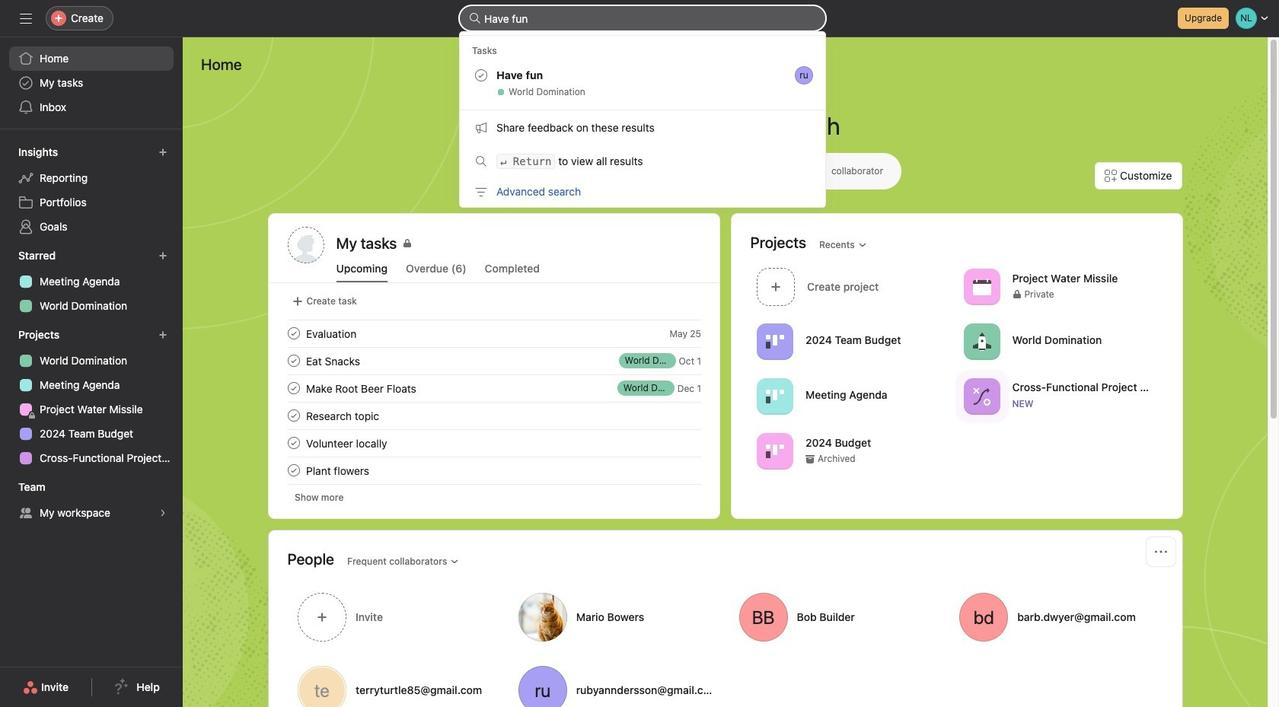 Task type: locate. For each thing, give the bounding box(es) containing it.
mark complete image
[[285, 352, 303, 370], [285, 407, 303, 425], [285, 434, 303, 453], [285, 462, 303, 480]]

1 mark complete image from the top
[[285, 325, 303, 343]]

prominent image
[[469, 12, 482, 24]]

mark complete image
[[285, 325, 303, 343], [285, 379, 303, 398]]

mark complete checkbox for 1st list item from the top
[[285, 325, 303, 343]]

2 vertical spatial board image
[[766, 442, 784, 461]]

teams element
[[0, 474, 183, 529]]

None field
[[460, 6, 826, 30]]

new insights image
[[158, 148, 168, 157]]

board image
[[766, 333, 784, 351], [766, 387, 784, 406], [766, 442, 784, 461]]

starred element
[[0, 242, 183, 322]]

mark complete image for 2nd mark complete checkbox from the top
[[285, 407, 303, 425]]

0 vertical spatial board image
[[766, 333, 784, 351]]

1 mark complete image from the top
[[285, 352, 303, 370]]

0 vertical spatial mark complete checkbox
[[285, 325, 303, 343]]

0 vertical spatial mark complete image
[[285, 325, 303, 343]]

mark complete checkbox for 3rd list item from the top of the page
[[285, 379, 303, 398]]

1 list item from the top
[[269, 320, 720, 347]]

2 vertical spatial mark complete checkbox
[[285, 434, 303, 453]]

1 vertical spatial mark complete image
[[285, 379, 303, 398]]

3 mark complete image from the top
[[285, 434, 303, 453]]

5 list item from the top
[[269, 457, 720, 485]]

Search tasks, projects, and more text field
[[460, 6, 826, 30]]

0 vertical spatial mark complete checkbox
[[285, 352, 303, 370]]

rocket image
[[973, 333, 991, 351]]

1 mark complete checkbox from the top
[[285, 325, 303, 343]]

2 vertical spatial mark complete checkbox
[[285, 462, 303, 480]]

list item
[[269, 320, 720, 347], [269, 347, 720, 375], [269, 375, 720, 402], [269, 402, 720, 430], [269, 457, 720, 485]]

hide sidebar image
[[20, 12, 32, 24]]

mark complete image for first mark complete option from the bottom
[[285, 434, 303, 453]]

2 mark complete image from the top
[[285, 407, 303, 425]]

1 vertical spatial mark complete checkbox
[[285, 407, 303, 425]]

calendar image
[[973, 278, 991, 296]]

1 vertical spatial mark complete checkbox
[[285, 379, 303, 398]]

3 mark complete checkbox from the top
[[285, 462, 303, 480]]

2 mark complete checkbox from the top
[[285, 379, 303, 398]]

Mark complete checkbox
[[285, 325, 303, 343], [285, 379, 303, 398], [285, 434, 303, 453]]

4 mark complete image from the top
[[285, 462, 303, 480]]

1 mark complete checkbox from the top
[[285, 352, 303, 370]]

mark complete image for 1st mark complete checkbox from the bottom
[[285, 462, 303, 480]]

see details, my workspace image
[[158, 509, 168, 518]]

1 vertical spatial board image
[[766, 387, 784, 406]]

3 list item from the top
[[269, 375, 720, 402]]

Mark complete checkbox
[[285, 352, 303, 370], [285, 407, 303, 425], [285, 462, 303, 480]]



Task type: describe. For each thing, give the bounding box(es) containing it.
3 mark complete checkbox from the top
[[285, 434, 303, 453]]

2 mark complete checkbox from the top
[[285, 407, 303, 425]]

global element
[[0, 37, 183, 129]]

add items to starred image
[[158, 251, 168, 261]]

mark complete image for 3rd mark complete checkbox from the bottom of the page
[[285, 352, 303, 370]]

3 board image from the top
[[766, 442, 784, 461]]

projects element
[[0, 322, 183, 474]]

insights element
[[0, 139, 183, 242]]

line_and_symbols image
[[973, 387, 991, 406]]

2 list item from the top
[[269, 347, 720, 375]]

add profile photo image
[[288, 227, 324, 264]]

new project or portfolio image
[[158, 331, 168, 340]]

2 board image from the top
[[766, 387, 784, 406]]

4 list item from the top
[[269, 402, 720, 430]]

2 mark complete image from the top
[[285, 379, 303, 398]]

1 board image from the top
[[766, 333, 784, 351]]



Task type: vqa. For each thing, say whether or not it's contained in the screenshot.
Mark complete icon for third LIST ITEM from the bottom of the page
yes



